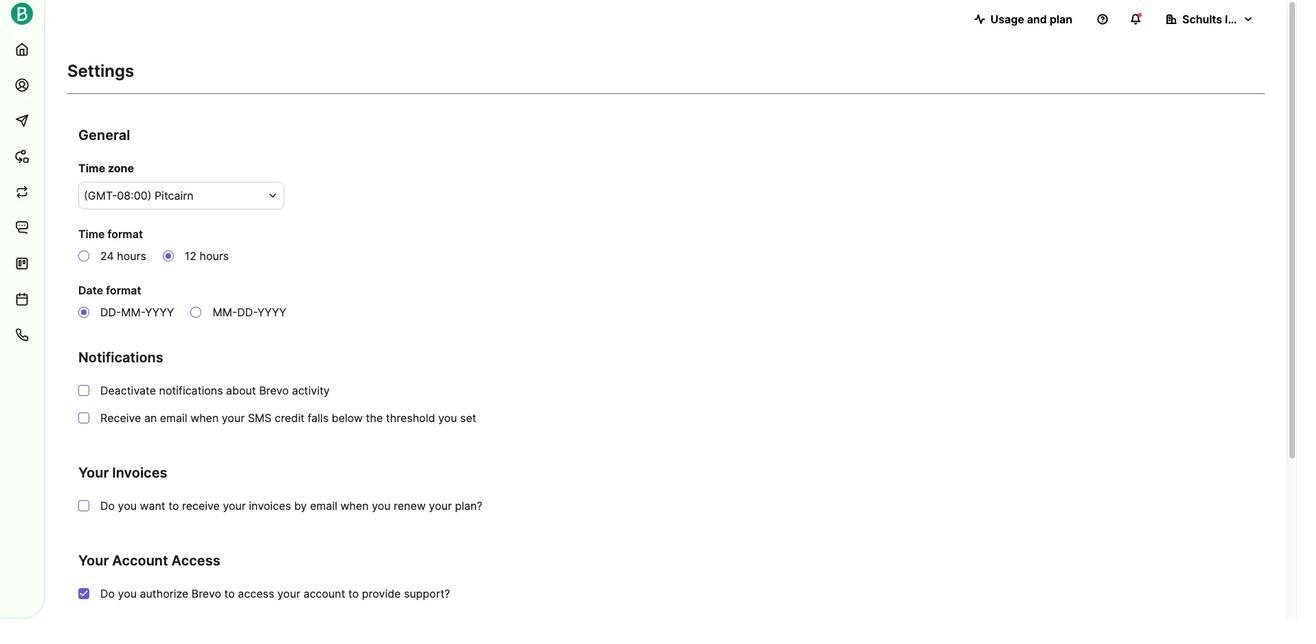 Task type: describe. For each thing, give the bounding box(es) containing it.
notifications
[[159, 384, 223, 398]]

24
[[100, 249, 114, 263]]

settings
[[67, 61, 134, 81]]

notifications
[[78, 350, 163, 366]]

1 vertical spatial when
[[341, 500, 369, 513]]

your account access
[[78, 553, 220, 570]]

receive
[[182, 500, 220, 513]]

falls
[[308, 412, 329, 425]]

hours for 24 hours
[[117, 249, 146, 263]]

you left set
[[438, 412, 457, 425]]

2 dd- from the left
[[237, 306, 257, 320]]

you left renew
[[372, 500, 391, 513]]

12
[[185, 249, 197, 263]]

format for mm-
[[106, 284, 141, 298]]

(gmt-
[[84, 189, 117, 203]]

activity
[[292, 384, 330, 398]]

2 mm- from the left
[[213, 306, 237, 320]]

invoices
[[249, 500, 291, 513]]

0 vertical spatial when
[[190, 412, 219, 425]]

plan?
[[455, 500, 483, 513]]

0 vertical spatial email
[[160, 412, 187, 425]]

format for hours
[[108, 227, 143, 241]]

your right receive
[[223, 500, 246, 513]]

yyyy for dd-
[[257, 306, 287, 320]]

1 dd- from the left
[[100, 306, 121, 320]]

2 horizontal spatial to
[[348, 588, 359, 601]]

receive an email when your sms credit falls below the threshold you set
[[100, 412, 477, 425]]

0 horizontal spatial to
[[169, 500, 179, 513]]

you left want
[[118, 500, 137, 513]]

08:00)
[[117, 189, 152, 203]]

your left sms
[[222, 412, 245, 425]]

usage and plan button
[[963, 5, 1084, 33]]

account
[[304, 588, 345, 601]]

your invoices
[[78, 465, 167, 482]]

none field inside (gmt-08:00)  pitcairn popup button
[[84, 188, 263, 204]]

your left plan? on the bottom of the page
[[429, 500, 452, 513]]

want
[[140, 500, 165, 513]]

and
[[1027, 12, 1047, 26]]

deactivate
[[100, 384, 156, 398]]

an
[[144, 412, 157, 425]]

do you want to receive your invoices by email when you renew your plan?
[[100, 500, 483, 513]]

brevo for notifications
[[259, 384, 289, 398]]

plan
[[1050, 12, 1073, 26]]

your for your invoices
[[78, 465, 109, 482]]

credit
[[275, 412, 305, 425]]



Task type: locate. For each thing, give the bounding box(es) containing it.
pitcairn
[[155, 189, 194, 203]]

yyyy for mm-
[[145, 306, 174, 320]]

mm- down '12 hours'
[[213, 306, 237, 320]]

do down your invoices
[[100, 500, 115, 513]]

deactivate notifications about brevo activity
[[100, 384, 330, 398]]

1 horizontal spatial hours
[[200, 249, 229, 263]]

hours right 12 at the top left
[[200, 249, 229, 263]]

1 vertical spatial email
[[310, 500, 337, 513]]

1 horizontal spatial yyyy
[[257, 306, 287, 320]]

hours for 12 hours
[[200, 249, 229, 263]]

authorize
[[140, 588, 189, 601]]

brevo for your account access
[[192, 588, 221, 601]]

0 horizontal spatial mm-
[[121, 306, 145, 320]]

0 horizontal spatial email
[[160, 412, 187, 425]]

you
[[438, 412, 457, 425], [118, 500, 137, 513], [372, 500, 391, 513], [118, 588, 137, 601]]

None field
[[84, 188, 263, 204]]

1 your from the top
[[78, 465, 109, 482]]

schults inc button
[[1155, 5, 1265, 33]]

below
[[332, 412, 363, 425]]

1 mm- from the left
[[121, 306, 145, 320]]

2 hours from the left
[[200, 249, 229, 263]]

set
[[460, 412, 477, 425]]

24 hours
[[100, 249, 146, 263]]

time for time format
[[78, 227, 105, 241]]

when right by
[[341, 500, 369, 513]]

general
[[78, 127, 130, 144]]

mm-dd-yyyy
[[213, 306, 287, 320]]

time zone
[[78, 162, 134, 175]]

schults
[[1183, 12, 1223, 26]]

date
[[78, 284, 103, 298]]

1 yyyy from the left
[[145, 306, 174, 320]]

1 vertical spatial format
[[106, 284, 141, 298]]

0 horizontal spatial dd-
[[100, 306, 121, 320]]

about
[[226, 384, 256, 398]]

date format
[[78, 284, 141, 298]]

renew
[[394, 500, 426, 513]]

format
[[108, 227, 143, 241], [106, 284, 141, 298]]

1 horizontal spatial mm-
[[213, 306, 237, 320]]

1 vertical spatial brevo
[[192, 588, 221, 601]]

1 horizontal spatial when
[[341, 500, 369, 513]]

provide
[[362, 588, 401, 601]]

account
[[112, 553, 168, 570]]

usage and plan
[[991, 12, 1073, 26]]

brevo up sms
[[259, 384, 289, 398]]

1 horizontal spatial brevo
[[259, 384, 289, 398]]

mm- down date format
[[121, 306, 145, 320]]

by
[[294, 500, 307, 513]]

to
[[169, 500, 179, 513], [224, 588, 235, 601], [348, 588, 359, 601]]

2 time from the top
[[78, 227, 105, 241]]

access
[[172, 553, 220, 570]]

0 horizontal spatial hours
[[117, 249, 146, 263]]

2 do from the top
[[100, 588, 115, 601]]

invoices
[[112, 465, 167, 482]]

1 do from the top
[[100, 500, 115, 513]]

dd-mm-yyyy
[[100, 306, 174, 320]]

0 vertical spatial do
[[100, 500, 115, 513]]

(gmt-08:00)  pitcairn button
[[78, 182, 285, 210]]

email right by
[[310, 500, 337, 513]]

mm-
[[121, 306, 145, 320], [213, 306, 237, 320]]

hours
[[117, 249, 146, 263], [200, 249, 229, 263]]

brevo
[[259, 384, 289, 398], [192, 588, 221, 601]]

inc
[[1225, 12, 1242, 26]]

the
[[366, 412, 383, 425]]

your
[[78, 465, 109, 482], [78, 553, 109, 570]]

0 horizontal spatial when
[[190, 412, 219, 425]]

2 yyyy from the left
[[257, 306, 287, 320]]

format up 24 hours
[[108, 227, 143, 241]]

12 hours
[[185, 249, 229, 263]]

receive
[[100, 412, 141, 425]]

1 time from the top
[[78, 162, 105, 175]]

email
[[160, 412, 187, 425], [310, 500, 337, 513]]

(gmt-08:00)  pitcairn
[[84, 189, 194, 203]]

your right access in the bottom of the page
[[277, 588, 300, 601]]

0 vertical spatial brevo
[[259, 384, 289, 398]]

dd-
[[100, 306, 121, 320], [237, 306, 257, 320]]

0 horizontal spatial brevo
[[192, 588, 221, 601]]

to left access in the bottom of the page
[[224, 588, 235, 601]]

schults inc
[[1183, 12, 1242, 26]]

support?
[[404, 588, 450, 601]]

time
[[78, 162, 105, 175], [78, 227, 105, 241]]

yyyy
[[145, 306, 174, 320], [257, 306, 287, 320]]

1 horizontal spatial to
[[224, 588, 235, 601]]

do down account
[[100, 588, 115, 601]]

do for account
[[100, 588, 115, 601]]

0 vertical spatial time
[[78, 162, 105, 175]]

your for your account access
[[78, 553, 109, 570]]

do
[[100, 500, 115, 513], [100, 588, 115, 601]]

when
[[190, 412, 219, 425], [341, 500, 369, 513]]

your
[[222, 412, 245, 425], [223, 500, 246, 513], [429, 500, 452, 513], [277, 588, 300, 601]]

usage
[[991, 12, 1025, 26]]

when down deactivate notifications about brevo activity at the left of page
[[190, 412, 219, 425]]

1 hours from the left
[[117, 249, 146, 263]]

1 vertical spatial your
[[78, 553, 109, 570]]

format up dd-mm-yyyy
[[106, 284, 141, 298]]

do you authorize brevo to access your account to provide support?
[[100, 588, 450, 601]]

0 vertical spatial your
[[78, 465, 109, 482]]

1 horizontal spatial dd-
[[237, 306, 257, 320]]

hours right 24
[[117, 249, 146, 263]]

time format
[[78, 227, 143, 241]]

you down account
[[118, 588, 137, 601]]

0 vertical spatial format
[[108, 227, 143, 241]]

your left account
[[78, 553, 109, 570]]

zone
[[108, 162, 134, 175]]

1 vertical spatial do
[[100, 588, 115, 601]]

threshold
[[386, 412, 435, 425]]

your left 'invoices'
[[78, 465, 109, 482]]

email right an
[[160, 412, 187, 425]]

time up (gmt-
[[78, 162, 105, 175]]

0 horizontal spatial yyyy
[[145, 306, 174, 320]]

time for time zone
[[78, 162, 105, 175]]

brevo down access
[[192, 588, 221, 601]]

to right want
[[169, 500, 179, 513]]

1 vertical spatial time
[[78, 227, 105, 241]]

access
[[238, 588, 274, 601]]

to left provide
[[348, 588, 359, 601]]

1 horizontal spatial email
[[310, 500, 337, 513]]

do for invoices
[[100, 500, 115, 513]]

2 your from the top
[[78, 553, 109, 570]]

sms
[[248, 412, 272, 425]]

time up 24
[[78, 227, 105, 241]]



Task type: vqa. For each thing, say whether or not it's contained in the screenshot.
1st Time from the bottom of the page
yes



